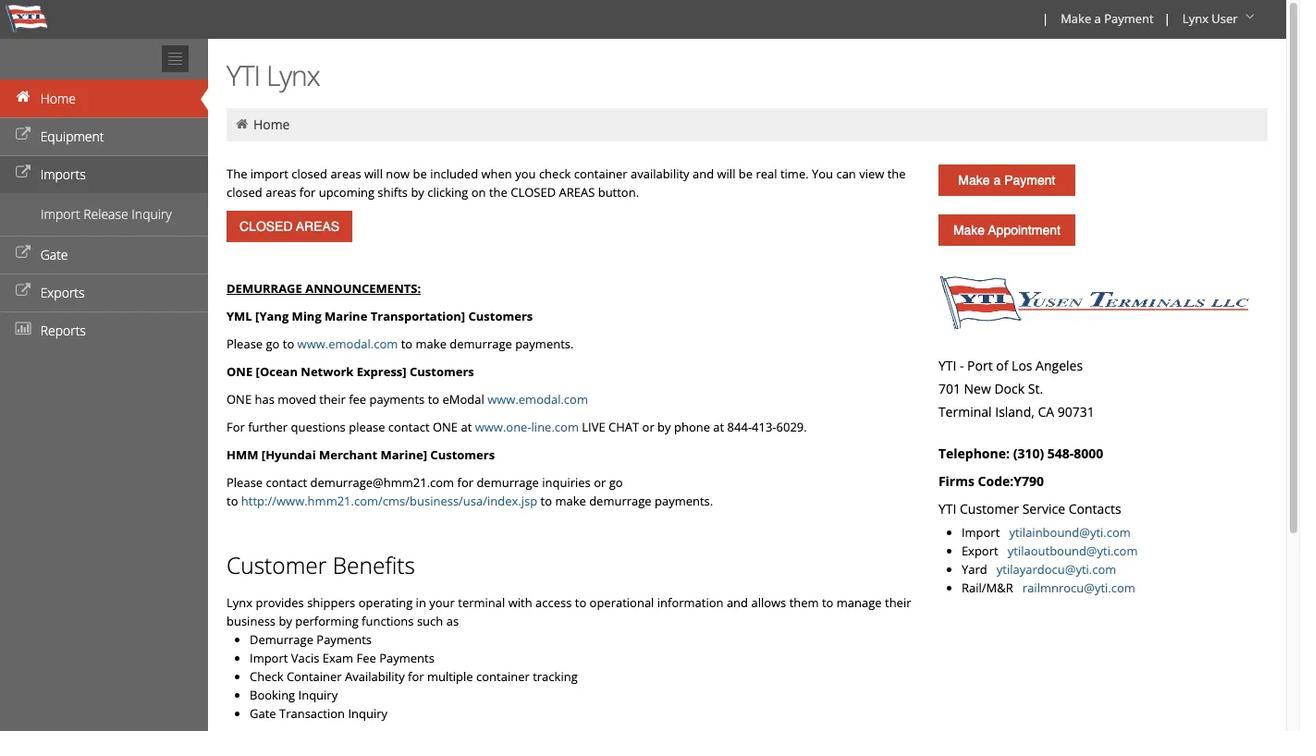 Task type: vqa. For each thing, say whether or not it's contained in the screenshot.
Search button
no



Task type: describe. For each thing, give the bounding box(es) containing it.
check
[[539, 166, 571, 182]]

-
[[960, 357, 964, 375]]

yti - port of los angeles 701 new dock st. terminal island, ca 90731
[[939, 357, 1095, 421]]

included
[[430, 166, 478, 182]]

please contact demurrage@hmm21.com for demurrage inquiries or go to
[[227, 475, 623, 510]]

http://www.hmm21.com/cms/business/usa/index.jsp to make demurrage payments.
[[241, 493, 713, 510]]

www.emodal.com link for to make demurrage payments.
[[297, 336, 398, 352]]

import release inquiry
[[41, 205, 172, 223]]

1 horizontal spatial payments
[[379, 650, 435, 667]]

fee
[[349, 391, 366, 408]]

1 horizontal spatial the
[[888, 166, 906, 182]]

such
[[417, 613, 443, 630]]

1 vertical spatial home
[[253, 116, 290, 133]]

0 vertical spatial payments
[[317, 632, 372, 648]]

2 will from the left
[[717, 166, 736, 182]]

0 horizontal spatial www.emodal.com
[[297, 336, 398, 352]]

demurrage@hmm21.com
[[310, 475, 454, 491]]

0 vertical spatial payments.
[[515, 336, 574, 352]]

gate inside lynx provides shippers operating in your terminal with access to operational information and allows them to manage their business by performing functions such as demurrage payments import vacis exam fee payments check container availability for multiple container tracking booking inquiry gate transaction inquiry
[[250, 706, 276, 722]]

to down the transportation]
[[401, 336, 413, 352]]

imports link
[[0, 155, 208, 193]]

0 horizontal spatial home link
[[0, 80, 208, 117]]

1 vertical spatial make a payment link
[[939, 165, 1076, 196]]

0 vertical spatial a
[[1095, 10, 1102, 27]]

areas
[[559, 184, 595, 201]]

railmnrocu@yti.com link
[[1023, 580, 1136, 597]]

you
[[515, 166, 536, 182]]

1 horizontal spatial home link
[[253, 116, 290, 133]]

please for please contact demurrage@hmm21.com for demurrage inquiries or go to
[[227, 475, 263, 491]]

clicking
[[428, 184, 468, 201]]

them
[[790, 595, 819, 611]]

closed
[[511, 184, 556, 201]]

phone
[[674, 419, 710, 436]]

www.one-
[[475, 419, 532, 436]]

0 horizontal spatial customer
[[227, 550, 327, 581]]

please for please go to www.emodal.com to make demurrage payments.
[[227, 336, 263, 352]]

by inside the import closed areas will now be included when you check container availability and will be real time.  you can view the closed areas for upcoming shifts by clicking on the closed areas button.
[[411, 184, 424, 201]]

demurrage inside please contact demurrage@hmm21.com for demurrage inquiries or go to
[[477, 475, 539, 491]]

merchant
[[319, 447, 378, 463]]

your
[[429, 595, 455, 611]]

6029.
[[777, 419, 807, 436]]

lynx provides shippers operating in your terminal with access to operational information and allows them to manage their business by performing functions such as demurrage payments import vacis exam fee payments check container availability for multiple container tracking booking inquiry gate transaction inquiry
[[227, 595, 912, 722]]

in
[[416, 595, 426, 611]]

by inside lynx provides shippers operating in your terminal with access to operational information and allows them to manage their business by performing functions such as demurrage payments import vacis exam fee payments check container availability for multiple container tracking booking inquiry gate transaction inquiry
[[279, 613, 292, 630]]

0 horizontal spatial closed
[[227, 184, 263, 201]]

container inside the import closed areas will now be included when you check container availability and will be real time.  you can view the closed areas for upcoming shifts by clicking on the closed areas button.
[[574, 166, 628, 182]]

shifts
[[378, 184, 408, 201]]

external link image for imports
[[14, 167, 32, 179]]

button.
[[598, 184, 639, 201]]

ca
[[1038, 403, 1055, 421]]

transportation]
[[371, 308, 465, 325]]

0 horizontal spatial inquiry
[[132, 205, 172, 223]]

customer inside yti customer service contacts import ytilainbound@yti.com export ytilaoutbound@yti.com yard ytilayardocu@yti.com rail/m&r railmnrocu@yti.com
[[960, 500, 1019, 518]]

for further questions please contact one at www.one-line.com live chat or by phone at 844-413-6029.
[[227, 419, 807, 436]]

ytilainbound@yti.com link
[[1010, 525, 1131, 541]]

imports
[[40, 166, 86, 183]]

to right them
[[822, 595, 834, 611]]

business
[[227, 613, 276, 630]]

further
[[248, 419, 288, 436]]

or inside please contact demurrage@hmm21.com for demurrage inquiries or go to
[[594, 475, 606, 491]]

their inside lynx provides shippers operating in your terminal with access to operational information and allows them to manage their business by performing functions such as demurrage payments import vacis exam fee payments check container availability for multiple container tracking booking inquiry gate transaction inquiry
[[885, 595, 912, 611]]

has
[[255, 391, 275, 408]]

terminal
[[458, 595, 505, 611]]

appointment
[[989, 223, 1061, 238]]

please go to www.emodal.com to make demurrage payments.
[[227, 336, 574, 352]]

yard
[[962, 562, 988, 578]]

ytilaoutbound@yti.com link
[[1008, 543, 1138, 560]]

vacis
[[291, 650, 320, 667]]

operating
[[359, 595, 413, 611]]

1 vertical spatial home image
[[234, 117, 250, 130]]

1 vertical spatial www.emodal.com
[[488, 391, 588, 408]]

0 horizontal spatial a
[[994, 173, 1001, 188]]

0 vertical spatial demurrage
[[450, 336, 512, 352]]

equipment
[[40, 128, 104, 145]]

0 vertical spatial areas
[[331, 166, 361, 182]]

yti lynx
[[227, 56, 320, 94]]

container
[[287, 669, 342, 685]]

0 vertical spatial make
[[1061, 10, 1092, 27]]

2 at from the left
[[714, 419, 725, 436]]

access
[[536, 595, 572, 611]]

reports
[[40, 322, 86, 340]]

tracking
[[533, 669, 578, 685]]

contact inside please contact demurrage@hmm21.com for demurrage inquiries or go to
[[266, 475, 307, 491]]

port
[[968, 357, 993, 375]]

2 vertical spatial demurrage
[[589, 493, 652, 510]]

1 horizontal spatial payment
[[1105, 10, 1154, 27]]

information
[[658, 595, 724, 611]]

availability
[[345, 669, 405, 685]]

import
[[251, 166, 288, 182]]

island,
[[996, 403, 1035, 421]]

0 horizontal spatial home
[[40, 90, 76, 107]]

1 at from the left
[[461, 419, 472, 436]]

yti customer service contacts import ytilainbound@yti.com export ytilaoutbound@yti.com yard ytilayardocu@yti.com rail/m&r railmnrocu@yti.com
[[939, 500, 1138, 597]]

0 vertical spatial import
[[41, 205, 80, 223]]

make appointment
[[954, 223, 1061, 238]]

1 | from the left
[[1043, 10, 1049, 27]]

to up [ocean at the left of page
[[283, 336, 294, 352]]

customers for hmm [hyundai merchant marine] customers
[[430, 447, 495, 463]]

demurrage
[[250, 632, 314, 648]]

allows
[[752, 595, 787, 611]]

export
[[962, 543, 999, 560]]

ytilaoutbound@yti.com
[[1008, 543, 1138, 560]]

1 will from the left
[[364, 166, 383, 182]]

make appointment link
[[939, 215, 1076, 246]]

0 horizontal spatial their
[[319, 391, 346, 408]]

operational
[[590, 595, 654, 611]]

www.one-line.com link
[[475, 419, 579, 436]]

telephone: (310) 548-8000
[[939, 445, 1104, 463]]

lynx for user
[[1183, 10, 1209, 27]]

ytilainbound@yti.com
[[1010, 525, 1131, 541]]

1 be from the left
[[413, 166, 427, 182]]

1 horizontal spatial lynx
[[266, 56, 320, 94]]

(310)
[[1014, 445, 1045, 463]]

telephone:
[[939, 445, 1010, 463]]

exam
[[323, 650, 353, 667]]

for inside lynx provides shippers operating in your terminal with access to operational information and allows them to manage their business by performing functions such as demurrage payments import vacis exam fee payments check container availability for multiple container tracking booking inquiry gate transaction inquiry
[[408, 669, 424, 685]]

go inside please contact demurrage@hmm21.com for demurrage inquiries or go to
[[609, 475, 623, 491]]

container inside lynx provides shippers operating in your terminal with access to operational information and allows them to manage their business by performing functions such as demurrage payments import vacis exam fee payments check container availability for multiple container tracking booking inquiry gate transaction inquiry
[[476, 669, 530, 685]]

ming
[[292, 308, 322, 325]]

0 vertical spatial home image
[[14, 91, 32, 104]]

http://www.hmm21.com/cms/business/usa/index.jsp link
[[241, 493, 538, 510]]

2 horizontal spatial inquiry
[[348, 706, 388, 722]]

0 vertical spatial contact
[[388, 419, 430, 436]]

yml
[[227, 308, 252, 325]]

yml [yang ming marine transportation] customers
[[227, 308, 533, 325]]

1 vertical spatial the
[[489, 184, 508, 201]]

yti for yti customer service contacts import ytilainbound@yti.com export ytilaoutbound@yti.com yard ytilayardocu@yti.com rail/m&r railmnrocu@yti.com
[[939, 500, 957, 518]]

1 horizontal spatial make
[[555, 493, 586, 510]]

customers for one [ocean network express] customers
[[410, 364, 474, 380]]

413-
[[752, 419, 777, 436]]

shippers
[[307, 595, 356, 611]]

upcoming
[[319, 184, 375, 201]]



Task type: locate. For each thing, give the bounding box(es) containing it.
and
[[693, 166, 714, 182], [727, 595, 748, 611]]

1 horizontal spatial areas
[[331, 166, 361, 182]]

1 vertical spatial one
[[227, 391, 252, 408]]

1 vertical spatial their
[[885, 595, 912, 611]]

external link image
[[14, 247, 32, 260], [14, 285, 32, 298]]

closed right import
[[292, 166, 327, 182]]

yti for yti lynx
[[227, 56, 260, 94]]

yti
[[227, 56, 260, 94], [939, 357, 957, 375], [939, 500, 957, 518]]

0 horizontal spatial contact
[[266, 475, 307, 491]]

one has moved their fee payments to emodal www.emodal.com
[[227, 391, 588, 408]]

0 horizontal spatial the
[[489, 184, 508, 201]]

by left phone
[[658, 419, 671, 436]]

home link up equipment
[[0, 80, 208, 117]]

0 horizontal spatial container
[[476, 669, 530, 685]]

please inside please contact demurrage@hmm21.com for demurrage inquiries or go to
[[227, 475, 263, 491]]

for
[[300, 184, 316, 201], [457, 475, 474, 491], [408, 669, 424, 685]]

1 horizontal spatial be
[[739, 166, 753, 182]]

one
[[227, 364, 253, 380], [227, 391, 252, 408], [433, 419, 458, 436]]

www.emodal.com down marine
[[297, 336, 398, 352]]

2 please from the top
[[227, 475, 263, 491]]

when
[[481, 166, 512, 182]]

external link image inside equipment link
[[14, 129, 32, 142]]

1 horizontal spatial make a payment
[[1061, 10, 1154, 27]]

2 vertical spatial lynx
[[227, 595, 253, 611]]

1 vertical spatial go
[[609, 475, 623, 491]]

1 horizontal spatial |
[[1164, 10, 1171, 27]]

2 be from the left
[[739, 166, 753, 182]]

at left the 844-
[[714, 419, 725, 436]]

0 vertical spatial customer
[[960, 500, 1019, 518]]

external link image
[[14, 129, 32, 142], [14, 167, 32, 179]]

0 vertical spatial yti
[[227, 56, 260, 94]]

1 horizontal spatial for
[[408, 669, 424, 685]]

2 vertical spatial import
[[250, 650, 288, 667]]

0 vertical spatial make a payment
[[1061, 10, 1154, 27]]

0 horizontal spatial gate
[[40, 246, 68, 264]]

2 horizontal spatial lynx
[[1183, 10, 1209, 27]]

2 vertical spatial customers
[[430, 447, 495, 463]]

payment left "lynx user"
[[1105, 10, 1154, 27]]

areas
[[331, 166, 361, 182], [266, 184, 296, 201]]

for up http://www.hmm21.com/cms/business/usa/index.jsp to make demurrage payments.
[[457, 475, 474, 491]]

import up the export
[[962, 525, 1000, 541]]

bar chart image
[[14, 323, 32, 336]]

8000
[[1074, 445, 1104, 463]]

1 horizontal spatial inquiry
[[298, 687, 338, 704]]

0 horizontal spatial go
[[266, 336, 280, 352]]

los
[[1012, 357, 1033, 375]]

exports
[[40, 284, 85, 302]]

one left [ocean at the left of page
[[227, 364, 253, 380]]

0 vertical spatial www.emodal.com link
[[297, 336, 398, 352]]

1 vertical spatial make
[[959, 173, 990, 188]]

one for one [ocean network express] customers
[[227, 364, 253, 380]]

1 vertical spatial external link image
[[14, 285, 32, 298]]

container left tracking
[[476, 669, 530, 685]]

make
[[416, 336, 447, 352], [555, 493, 586, 510]]

1 horizontal spatial customer
[[960, 500, 1019, 518]]

questions
[[291, 419, 346, 436]]

one down "emodal"
[[433, 419, 458, 436]]

1 horizontal spatial a
[[1095, 10, 1102, 27]]

network
[[301, 364, 354, 380]]

0 vertical spatial make
[[416, 336, 447, 352]]

1 horizontal spatial go
[[609, 475, 623, 491]]

gate
[[40, 246, 68, 264], [250, 706, 276, 722]]

2 external link image from the top
[[14, 167, 32, 179]]

0 horizontal spatial by
[[279, 613, 292, 630]]

closed down the
[[227, 184, 263, 201]]

gate up exports
[[40, 246, 68, 264]]

2 vertical spatial for
[[408, 669, 424, 685]]

home image up the
[[234, 117, 250, 130]]

yti inside yti customer service contacts import ytilainbound@yti.com export ytilaoutbound@yti.com yard ytilayardocu@yti.com rail/m&r railmnrocu@yti.com
[[939, 500, 957, 518]]

user
[[1212, 10, 1238, 27]]

areas down import
[[266, 184, 296, 201]]

demurrage up http://www.hmm21.com/cms/business/usa/index.jsp to make demurrage payments.
[[477, 475, 539, 491]]

one [ocean network express] customers
[[227, 364, 474, 380]]

gate down booking
[[250, 706, 276, 722]]

lynx user link
[[1175, 0, 1266, 39]]

2 external link image from the top
[[14, 285, 32, 298]]

to down hmm on the bottom
[[227, 493, 238, 510]]

2 | from the left
[[1164, 10, 1171, 27]]

for inside please contact demurrage@hmm21.com for demurrage inquiries or go to
[[457, 475, 474, 491]]

demurrage up "emodal"
[[450, 336, 512, 352]]

0 horizontal spatial import
[[41, 205, 80, 223]]

lynx user
[[1183, 10, 1238, 27]]

make down the 'inquiries'
[[555, 493, 586, 510]]

import up check
[[250, 650, 288, 667]]

one left has
[[227, 391, 252, 408]]

1 horizontal spatial and
[[727, 595, 748, 611]]

1 external link image from the top
[[14, 247, 32, 260]]

0 horizontal spatial payment
[[1005, 173, 1056, 188]]

and inside lynx provides shippers operating in your terminal with access to operational information and allows them to manage their business by performing functions such as demurrage payments import vacis exam fee payments check container availability for multiple container tracking booking inquiry gate transaction inquiry
[[727, 595, 748, 611]]

home link
[[0, 80, 208, 117], [253, 116, 290, 133]]

terminal
[[939, 403, 992, 421]]

0 horizontal spatial make a payment
[[959, 173, 1056, 188]]

inquiry right release
[[132, 205, 172, 223]]

1 vertical spatial for
[[457, 475, 474, 491]]

1 horizontal spatial at
[[714, 419, 725, 436]]

1 please from the top
[[227, 336, 263, 352]]

make
[[1061, 10, 1092, 27], [959, 173, 990, 188], [954, 223, 985, 238]]

1 vertical spatial a
[[994, 173, 1001, 188]]

0 horizontal spatial and
[[693, 166, 714, 182]]

1 vertical spatial yti
[[939, 357, 957, 375]]

payments. up line.com
[[515, 336, 574, 352]]

now
[[386, 166, 410, 182]]

hmm
[[227, 447, 259, 463]]

1 vertical spatial customers
[[410, 364, 474, 380]]

and inside the import closed areas will now be included when you check container availability and will be real time.  you can view the closed areas for upcoming shifts by clicking on the closed areas button.
[[693, 166, 714, 182]]

customer down firms code:y790
[[960, 500, 1019, 518]]

import release inquiry link
[[0, 201, 208, 228]]

www.emodal.com link for one has moved their fee payments to emodal www.emodal.com
[[488, 391, 588, 408]]

0 vertical spatial lynx
[[1183, 10, 1209, 27]]

for left multiple
[[408, 669, 424, 685]]

2 vertical spatial by
[[279, 613, 292, 630]]

or right the 'inquiries'
[[594, 475, 606, 491]]

1 horizontal spatial www.emodal.com link
[[488, 391, 588, 408]]

service
[[1023, 500, 1066, 518]]

external link image inside gate link
[[14, 247, 32, 260]]

areas up upcoming
[[331, 166, 361, 182]]

moved
[[278, 391, 316, 408]]

yti for yti - port of los angeles 701 new dock st. terminal island, ca 90731
[[939, 357, 957, 375]]

container up button.
[[574, 166, 628, 182]]

inquiry down availability
[[348, 706, 388, 722]]

transaction
[[279, 706, 345, 722]]

to right access at the bottom left of the page
[[575, 595, 587, 611]]

to
[[283, 336, 294, 352], [401, 336, 413, 352], [428, 391, 440, 408], [227, 493, 238, 510], [541, 493, 552, 510], [575, 595, 587, 611], [822, 595, 834, 611]]

1 external link image from the top
[[14, 129, 32, 142]]

will
[[364, 166, 383, 182], [717, 166, 736, 182]]

home image up equipment link
[[14, 91, 32, 104]]

import
[[41, 205, 80, 223], [962, 525, 1000, 541], [250, 650, 288, 667]]

hmm [hyundai merchant marine] customers
[[227, 447, 495, 463]]

be left the real
[[739, 166, 753, 182]]

1 vertical spatial lynx
[[266, 56, 320, 94]]

0 vertical spatial one
[[227, 364, 253, 380]]

and right the availability
[[693, 166, 714, 182]]

contacts
[[1069, 500, 1122, 518]]

manage
[[837, 595, 882, 611]]

1 vertical spatial and
[[727, 595, 748, 611]]

payments. down phone
[[655, 493, 713, 510]]

go right the 'inquiries'
[[609, 475, 623, 491]]

line.com
[[532, 419, 579, 436]]

their right manage
[[885, 595, 912, 611]]

0 horizontal spatial at
[[461, 419, 472, 436]]

be right now
[[413, 166, 427, 182]]

1 horizontal spatial contact
[[388, 419, 430, 436]]

payment up appointment
[[1005, 173, 1056, 188]]

customers up "emodal"
[[410, 364, 474, 380]]

to inside please contact demurrage@hmm21.com for demurrage inquiries or go to
[[227, 493, 238, 510]]

demurrage
[[227, 280, 302, 297]]

0 vertical spatial closed
[[292, 166, 327, 182]]

lynx inside lynx provides shippers operating in your terminal with access to operational information and allows them to manage their business by performing functions such as demurrage payments import vacis exam fee payments check container availability for multiple container tracking booking inquiry gate transaction inquiry
[[227, 595, 253, 611]]

new
[[964, 380, 991, 398]]

0 vertical spatial customers
[[469, 308, 533, 325]]

0 vertical spatial external link image
[[14, 129, 32, 142]]

or
[[643, 419, 655, 436], [594, 475, 606, 491]]

import down imports
[[41, 205, 80, 223]]

home link down yti lynx
[[253, 116, 290, 133]]

1 vertical spatial by
[[658, 419, 671, 436]]

by right shifts at left
[[411, 184, 424, 201]]

1 vertical spatial import
[[962, 525, 1000, 541]]

check
[[250, 669, 284, 685]]

by up the demurrage at the bottom of page
[[279, 613, 292, 630]]

demurrage
[[450, 336, 512, 352], [477, 475, 539, 491], [589, 493, 652, 510]]

functions
[[362, 613, 414, 630]]

make for the bottommost make a payment link
[[959, 173, 990, 188]]

1 vertical spatial or
[[594, 475, 606, 491]]

the down when
[[489, 184, 508, 201]]

customer up provides
[[227, 550, 327, 581]]

1 vertical spatial external link image
[[14, 167, 32, 179]]

make inside "link"
[[954, 223, 985, 238]]

None submit
[[227, 211, 353, 242]]

demurrage announcements:
[[227, 280, 421, 297]]

0 horizontal spatial be
[[413, 166, 427, 182]]

to down the 'inquiries'
[[541, 493, 552, 510]]

1 vertical spatial make
[[555, 493, 586, 510]]

please
[[227, 336, 263, 352], [227, 475, 263, 491]]

1 vertical spatial customer
[[227, 550, 327, 581]]

the
[[888, 166, 906, 182], [489, 184, 508, 201]]

with
[[508, 595, 532, 611]]

fee
[[357, 650, 376, 667]]

you
[[812, 166, 834, 182]]

0 vertical spatial and
[[693, 166, 714, 182]]

2 vertical spatial one
[[433, 419, 458, 436]]

1 horizontal spatial will
[[717, 166, 736, 182]]

release
[[83, 205, 128, 223]]

external link image left equipment
[[14, 129, 32, 142]]

0 vertical spatial please
[[227, 336, 263, 352]]

external link image for equipment
[[14, 129, 32, 142]]

548-
[[1048, 445, 1074, 463]]

payments up availability
[[379, 650, 435, 667]]

make for make appointment "link"
[[954, 223, 985, 238]]

1 vertical spatial gate
[[250, 706, 276, 722]]

external link image for gate
[[14, 247, 32, 260]]

benefits
[[333, 550, 415, 581]]

0 horizontal spatial areas
[[266, 184, 296, 201]]

the right view
[[888, 166, 906, 182]]

1 vertical spatial please
[[227, 475, 263, 491]]

customers
[[469, 308, 533, 325], [410, 364, 474, 380], [430, 447, 495, 463]]

booking
[[250, 687, 295, 704]]

0 vertical spatial or
[[643, 419, 655, 436]]

1 vertical spatial container
[[476, 669, 530, 685]]

one for one has moved their fee payments to emodal www.emodal.com
[[227, 391, 252, 408]]

www.emodal.com
[[297, 336, 398, 352], [488, 391, 588, 408]]

inquiries
[[542, 475, 591, 491]]

make down the transportation]
[[416, 336, 447, 352]]

external link image for exports
[[14, 285, 32, 298]]

http://www.hmm21.com/cms/business/usa/index.jsp
[[241, 493, 538, 510]]

for inside the import closed areas will now be included when you check container availability and will be real time.  you can view the closed areas for upcoming shifts by clicking on the closed areas button.
[[300, 184, 316, 201]]

angle down image
[[1241, 10, 1260, 23]]

home down yti lynx
[[253, 116, 290, 133]]

1 vertical spatial closed
[[227, 184, 263, 201]]

the import closed areas will now be included when you check container availability and will be real time.  you can view the closed areas for upcoming shifts by clicking on the closed areas button.
[[227, 166, 906, 201]]

inquiry
[[132, 205, 172, 223], [298, 687, 338, 704], [348, 706, 388, 722]]

to left "emodal"
[[428, 391, 440, 408]]

customers right the transportation]
[[469, 308, 533, 325]]

will left the real
[[717, 166, 736, 182]]

as
[[446, 613, 459, 630]]

contact down one has moved their fee payments to emodal www.emodal.com
[[388, 419, 430, 436]]

payments up exam
[[317, 632, 372, 648]]

for
[[227, 419, 245, 436]]

yti inside "yti - port of los angeles 701 new dock st. terminal island, ca 90731"
[[939, 357, 957, 375]]

0 horizontal spatial for
[[300, 184, 316, 201]]

1 vertical spatial www.emodal.com link
[[488, 391, 588, 408]]

2 vertical spatial inquiry
[[348, 706, 388, 722]]

0 horizontal spatial make
[[416, 336, 447, 352]]

by
[[411, 184, 424, 201], [658, 419, 671, 436], [279, 613, 292, 630]]

0 vertical spatial the
[[888, 166, 906, 182]]

0 vertical spatial make a payment link
[[1053, 0, 1161, 39]]

firms code:y790
[[939, 473, 1044, 490]]

import inside yti customer service contacts import ytilainbound@yti.com export ytilaoutbound@yti.com yard ytilayardocu@yti.com rail/m&r railmnrocu@yti.com
[[962, 525, 1000, 541]]

home image
[[14, 91, 32, 104], [234, 117, 250, 130]]

multiple
[[427, 669, 473, 685]]

1 vertical spatial areas
[[266, 184, 296, 201]]

and left allows
[[727, 595, 748, 611]]

www.emodal.com link down marine
[[297, 336, 398, 352]]

2 vertical spatial make
[[954, 223, 985, 238]]

0 horizontal spatial home image
[[14, 91, 32, 104]]

1 vertical spatial inquiry
[[298, 687, 338, 704]]

will left now
[[364, 166, 383, 182]]

2 horizontal spatial import
[[962, 525, 1000, 541]]

customers up http://www.hmm21.com/cms/business/usa/index.jsp to make demurrage payments.
[[430, 447, 495, 463]]

inquiry down container
[[298, 687, 338, 704]]

lynx for provides
[[227, 595, 253, 611]]

1 horizontal spatial their
[[885, 595, 912, 611]]

marine]
[[381, 447, 427, 463]]

www.emodal.com link up "www.one-line.com" link
[[488, 391, 588, 408]]

external link image left imports
[[14, 167, 32, 179]]

marine
[[325, 308, 368, 325]]

0 vertical spatial home
[[40, 90, 76, 107]]

container
[[574, 166, 628, 182], [476, 669, 530, 685]]

844-
[[728, 419, 752, 436]]

please down hmm on the bottom
[[227, 475, 263, 491]]

dock
[[995, 380, 1025, 398]]

at down "emodal"
[[461, 419, 472, 436]]

go down [yang
[[266, 336, 280, 352]]

import inside lynx provides shippers operating in your terminal with access to operational information and allows them to manage their business by performing functions such as demurrage payments import vacis exam fee payments check container availability for multiple container tracking booking inquiry gate transaction inquiry
[[250, 650, 288, 667]]

for left upcoming
[[300, 184, 316, 201]]

chat
[[609, 419, 639, 436]]

home up equipment
[[40, 90, 76, 107]]

view
[[860, 166, 885, 182]]

please down the yml
[[227, 336, 263, 352]]

0 vertical spatial payment
[[1105, 10, 1154, 27]]

payments
[[370, 391, 425, 408]]

angeles
[[1036, 357, 1083, 375]]

2 horizontal spatial for
[[457, 475, 474, 491]]

or right chat on the bottom of page
[[643, 419, 655, 436]]

customer benefits
[[227, 550, 415, 581]]

their left fee
[[319, 391, 346, 408]]

1 horizontal spatial or
[[643, 419, 655, 436]]

1 horizontal spatial closed
[[292, 166, 327, 182]]

demurrage down the 'inquiries'
[[589, 493, 652, 510]]

external link image inside exports link
[[14, 285, 32, 298]]

2 horizontal spatial by
[[658, 419, 671, 436]]

the
[[227, 166, 247, 182]]

contact down [hyundai
[[266, 475, 307, 491]]

1 horizontal spatial payments.
[[655, 493, 713, 510]]

www.emodal.com up "www.one-line.com" link
[[488, 391, 588, 408]]

external link image inside imports link
[[14, 167, 32, 179]]



